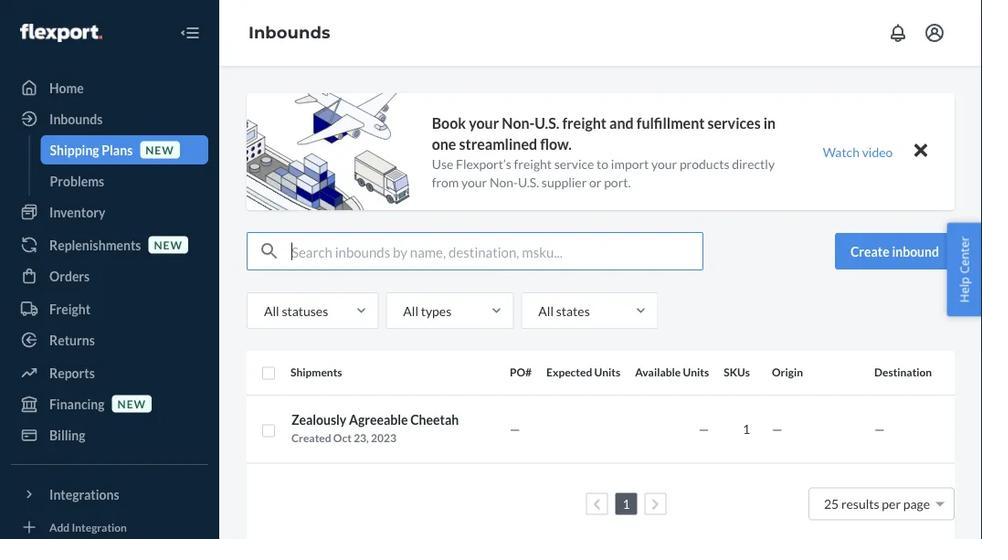 Task type: describe. For each thing, give the bounding box(es) containing it.
expected units
[[547, 366, 621, 379]]

shipping
[[50, 142, 99, 158]]

billing
[[49, 427, 85, 443]]

port.
[[604, 174, 631, 189]]

open account menu image
[[924, 22, 946, 44]]

created
[[292, 431, 331, 445]]

oct
[[333, 431, 352, 445]]

per
[[882, 496, 901, 512]]

page
[[904, 496, 930, 512]]

book your non-u.s. freight and fulfillment services in one streamlined flow. use flexport's freight service to import your products directly from your non-u.s. supplier or port.
[[432, 114, 776, 189]]

freight
[[49, 301, 91, 317]]

states
[[556, 303, 590, 318]]

flow.
[[540, 135, 572, 153]]

all for all statuses
[[264, 303, 279, 318]]

create
[[851, 244, 890, 259]]

chevron left image
[[593, 498, 601, 511]]

freight link
[[11, 294, 208, 324]]

new for replenishments
[[154, 238, 183, 251]]

1 link
[[619, 496, 634, 512]]

25
[[824, 496, 839, 512]]

new for financing
[[118, 397, 146, 410]]

integration
[[72, 520, 127, 534]]

1 horizontal spatial inbounds link
[[249, 23, 330, 43]]

or
[[589, 174, 602, 189]]

2023
[[371, 431, 397, 445]]

square image for po#
[[261, 366, 276, 381]]

open notifications image
[[887, 22, 909, 44]]

units for available units
[[683, 366, 709, 379]]

orders
[[49, 268, 90, 284]]

video
[[862, 144, 893, 159]]

flexport logo image
[[20, 24, 102, 42]]

1 vertical spatial non-
[[490, 174, 518, 189]]

0 vertical spatial inbounds
[[249, 23, 330, 43]]

replenishments
[[49, 237, 141, 253]]

0 vertical spatial non-
[[502, 114, 535, 132]]

inventory
[[49, 204, 105, 220]]

0 vertical spatial u.s.
[[535, 114, 560, 132]]

plans
[[102, 142, 133, 158]]

add integration
[[49, 520, 127, 534]]

chevron right image
[[652, 498, 660, 511]]

units for expected units
[[595, 366, 621, 379]]

2 vertical spatial your
[[462, 174, 487, 189]]

1 vertical spatial u.s.
[[518, 174, 539, 189]]

billing link
[[11, 420, 208, 450]]

streamlined
[[459, 135, 537, 153]]

reports link
[[11, 358, 208, 387]]

zealously agreeable cheetah created oct 23, 2023
[[292, 412, 459, 445]]

import
[[611, 156, 649, 171]]

use
[[432, 156, 454, 171]]

1 vertical spatial inbounds link
[[11, 104, 208, 133]]

1 — from the left
[[510, 421, 520, 437]]

service
[[554, 156, 594, 171]]

4 — from the left
[[875, 421, 885, 437]]

types
[[421, 303, 452, 318]]

integrations button
[[11, 480, 208, 509]]

to
[[597, 156, 609, 171]]

directly
[[732, 156, 775, 171]]

create inbound button
[[835, 233, 955, 270]]

watch video button
[[811, 139, 906, 165]]

reports
[[49, 365, 95, 381]]

0 vertical spatial your
[[469, 114, 499, 132]]

shipping plans
[[50, 142, 133, 158]]

destination
[[875, 366, 932, 379]]



Task type: locate. For each thing, give the bounding box(es) containing it.
available
[[635, 366, 681, 379]]

all left types
[[403, 303, 419, 318]]

0 vertical spatial 1
[[743, 421, 750, 437]]

agreeable
[[349, 412, 408, 428]]

available units
[[635, 366, 709, 379]]

new right plans
[[146, 143, 174, 156]]

all statuses
[[264, 303, 328, 318]]

0 horizontal spatial units
[[595, 366, 621, 379]]

2 units from the left
[[683, 366, 709, 379]]

Search inbounds by name, destination, msku... text field
[[292, 233, 703, 270]]

your down "flexport's"
[[462, 174, 487, 189]]

add integration link
[[11, 516, 208, 538]]

units right available
[[683, 366, 709, 379]]

integrations
[[49, 487, 119, 502]]

your right import
[[652, 156, 677, 171]]

1 down skus
[[743, 421, 750, 437]]

— down po# at the right of page
[[510, 421, 520, 437]]

new up orders link
[[154, 238, 183, 251]]

shipments
[[291, 366, 342, 379]]

inbounds
[[249, 23, 330, 43], [49, 111, 103, 127]]

po#
[[510, 366, 532, 379]]

non- up streamlined in the top of the page
[[502, 114, 535, 132]]

your up streamlined in the top of the page
[[469, 114, 499, 132]]

freight down flow.
[[514, 156, 552, 171]]

services
[[708, 114, 761, 132]]

23,
[[354, 431, 369, 445]]

statuses
[[282, 303, 328, 318]]

origin
[[772, 366, 803, 379]]

close navigation image
[[179, 22, 201, 44]]

square image
[[261, 366, 276, 381], [261, 424, 276, 438]]

expected
[[547, 366, 592, 379]]

1 horizontal spatial units
[[683, 366, 709, 379]]

close image
[[915, 139, 928, 161]]

orders link
[[11, 261, 208, 291]]

non-
[[502, 114, 535, 132], [490, 174, 518, 189]]

in
[[764, 114, 776, 132]]

all for all types
[[403, 303, 419, 318]]

problems
[[50, 173, 104, 189]]

problems link
[[41, 166, 208, 196]]

fulfillment
[[637, 114, 705, 132]]

new for shipping plans
[[146, 143, 174, 156]]

all left states
[[539, 303, 554, 318]]

home
[[49, 80, 84, 96]]

financing
[[49, 396, 105, 412]]

all for all states
[[539, 303, 554, 318]]

25 results per page
[[824, 496, 930, 512]]

new
[[146, 143, 174, 156], [154, 238, 183, 251], [118, 397, 146, 410]]

flexport's
[[456, 156, 512, 171]]

freight up flow.
[[562, 114, 607, 132]]

help center
[[956, 236, 973, 303]]

25 results per page option
[[824, 496, 930, 512]]

all states
[[539, 303, 590, 318]]

1 vertical spatial inbounds
[[49, 111, 103, 127]]

0 vertical spatial square image
[[261, 366, 276, 381]]

supplier
[[542, 174, 587, 189]]

square image left the "shipments"
[[261, 366, 276, 381]]

1 horizontal spatial all
[[403, 303, 419, 318]]

products
[[680, 156, 730, 171]]

new down the reports link
[[118, 397, 146, 410]]

watch video
[[823, 144, 893, 159]]

1 units from the left
[[595, 366, 621, 379]]

square image left created at bottom
[[261, 424, 276, 438]]

all left 'statuses'
[[264, 303, 279, 318]]

2 — from the left
[[699, 421, 709, 437]]

and
[[610, 114, 634, 132]]

2 horizontal spatial all
[[539, 303, 554, 318]]

1 vertical spatial 1
[[623, 496, 630, 512]]

0 horizontal spatial freight
[[514, 156, 552, 171]]

3 — from the left
[[772, 421, 783, 437]]

square image for —
[[261, 424, 276, 438]]

0 vertical spatial new
[[146, 143, 174, 156]]

results
[[842, 496, 880, 512]]

non- down "flexport's"
[[490, 174, 518, 189]]

1 square image from the top
[[261, 366, 276, 381]]

u.s.
[[535, 114, 560, 132], [518, 174, 539, 189]]

— down available units
[[699, 421, 709, 437]]

units
[[595, 366, 621, 379], [683, 366, 709, 379]]

1 horizontal spatial inbounds
[[249, 23, 330, 43]]

1 vertical spatial your
[[652, 156, 677, 171]]

1 vertical spatial freight
[[514, 156, 552, 171]]

freight
[[562, 114, 607, 132], [514, 156, 552, 171]]

1
[[743, 421, 750, 437], [623, 496, 630, 512]]

0 horizontal spatial inbounds
[[49, 111, 103, 127]]

— down origin in the right bottom of the page
[[772, 421, 783, 437]]

1 left chevron right icon
[[623, 496, 630, 512]]

2 all from the left
[[403, 303, 419, 318]]

1 all from the left
[[264, 303, 279, 318]]

0 vertical spatial inbounds link
[[249, 23, 330, 43]]

help
[[956, 277, 973, 303]]

u.s. up flow.
[[535, 114, 560, 132]]

add
[[49, 520, 70, 534]]

0 horizontal spatial 1
[[623, 496, 630, 512]]

one
[[432, 135, 456, 153]]

returns link
[[11, 325, 208, 355]]

center
[[956, 236, 973, 274]]

book
[[432, 114, 466, 132]]

cheetah
[[411, 412, 459, 428]]

zealously
[[292, 412, 347, 428]]

returns
[[49, 332, 95, 348]]

skus
[[724, 366, 750, 379]]

0 vertical spatial freight
[[562, 114, 607, 132]]

watch
[[823, 144, 860, 159]]

from
[[432, 174, 459, 189]]

3 all from the left
[[539, 303, 554, 318]]

2 square image from the top
[[261, 424, 276, 438]]

your
[[469, 114, 499, 132], [652, 156, 677, 171], [462, 174, 487, 189]]

1 vertical spatial square image
[[261, 424, 276, 438]]

0 horizontal spatial all
[[264, 303, 279, 318]]

2 vertical spatial new
[[118, 397, 146, 410]]

home link
[[11, 73, 208, 102]]

1 vertical spatial new
[[154, 238, 183, 251]]

help center button
[[947, 223, 982, 317]]

create inbound
[[851, 244, 939, 259]]

u.s. left the supplier
[[518, 174, 539, 189]]

0 horizontal spatial inbounds link
[[11, 104, 208, 133]]

1 horizontal spatial 1
[[743, 421, 750, 437]]

inbound
[[892, 244, 939, 259]]

— down destination
[[875, 421, 885, 437]]

inbounds link
[[249, 23, 330, 43], [11, 104, 208, 133]]

all types
[[403, 303, 452, 318]]

all
[[264, 303, 279, 318], [403, 303, 419, 318], [539, 303, 554, 318]]

units right expected
[[595, 366, 621, 379]]

—
[[510, 421, 520, 437], [699, 421, 709, 437], [772, 421, 783, 437], [875, 421, 885, 437]]

1 horizontal spatial freight
[[562, 114, 607, 132]]

inventory link
[[11, 197, 208, 227]]



